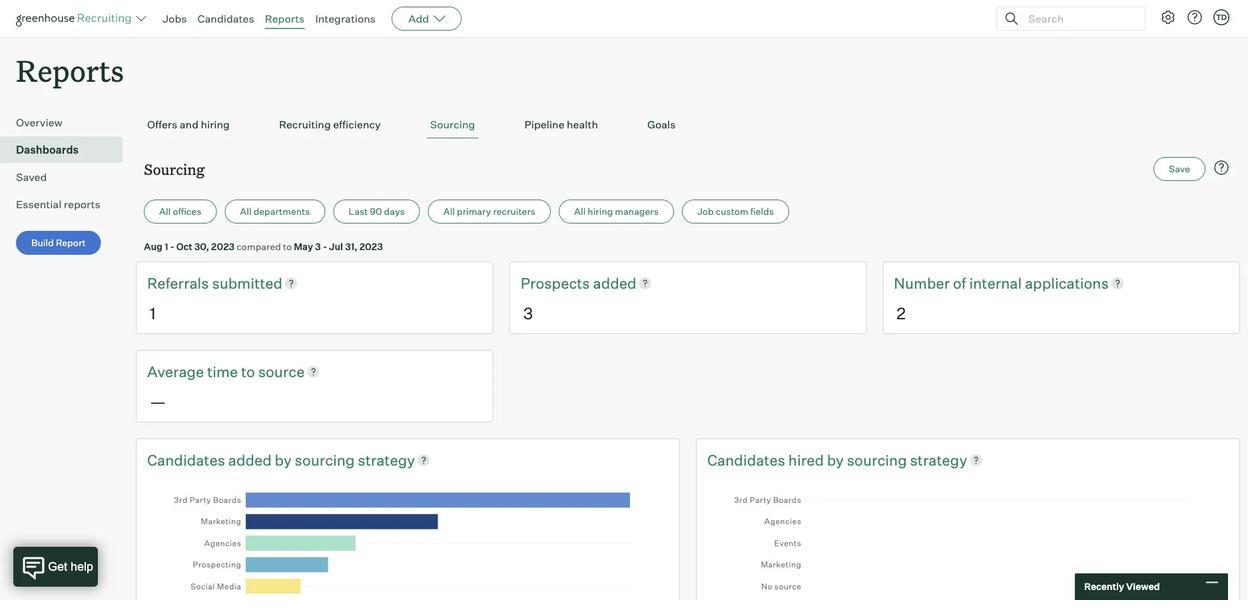 Task type: locate. For each thing, give the bounding box(es) containing it.
hiring
[[201, 118, 230, 131], [588, 206, 613, 218]]

2023 right 30,
[[211, 241, 235, 253]]

4 all from the left
[[574, 206, 586, 218]]

sourcing link
[[295, 450, 358, 471], [847, 450, 910, 471]]

integrations link
[[315, 12, 376, 25]]

1 horizontal spatial strategy link
[[910, 450, 967, 471]]

90
[[370, 206, 382, 218]]

pipeline
[[524, 118, 564, 131]]

pipeline health button
[[521, 111, 601, 139]]

- left oct
[[170, 241, 174, 253]]

1 sourcing link from the left
[[295, 450, 358, 471]]

0 horizontal spatial to
[[241, 363, 255, 381]]

3
[[315, 241, 321, 253], [523, 303, 533, 323]]

sourcing
[[430, 118, 475, 131], [144, 159, 205, 179]]

1 horizontal spatial 3
[[523, 303, 533, 323]]

offers and hiring
[[147, 118, 230, 131]]

1 horizontal spatial by
[[827, 451, 844, 469]]

hiring left managers
[[588, 206, 613, 218]]

1 horizontal spatial hiring
[[588, 206, 613, 218]]

1 all from the left
[[159, 206, 171, 218]]

0 horizontal spatial 2023
[[211, 241, 235, 253]]

1 vertical spatial reports
[[16, 51, 124, 90]]

by for hired
[[827, 451, 844, 469]]

all left primary
[[443, 206, 455, 218]]

all left managers
[[574, 206, 586, 218]]

departments
[[254, 206, 310, 218]]

by link
[[275, 450, 295, 471], [827, 450, 847, 471]]

1 horizontal spatial 2023
[[359, 241, 383, 253]]

tab list
[[144, 111, 1232, 139]]

1 horizontal spatial added link
[[593, 273, 636, 294]]

recruiting efficiency button
[[276, 111, 384, 139]]

2 all from the left
[[240, 206, 251, 218]]

1 horizontal spatial added
[[593, 274, 636, 293]]

2023
[[211, 241, 235, 253], [359, 241, 383, 253]]

1 down referrals link
[[150, 303, 156, 323]]

reports down greenhouse recruiting image
[[16, 51, 124, 90]]

0 vertical spatial to
[[283, 241, 292, 253]]

source link
[[258, 362, 305, 382]]

strategy
[[358, 451, 415, 469], [910, 451, 967, 469]]

0 horizontal spatial hiring
[[201, 118, 230, 131]]

may
[[294, 241, 313, 253]]

1 by from the left
[[275, 451, 292, 469]]

jobs link
[[163, 12, 187, 25]]

dashboards
[[16, 143, 79, 157]]

by
[[275, 451, 292, 469], [827, 451, 844, 469]]

2 sourcing from the left
[[847, 451, 907, 469]]

xychart image for candidates added by sourcing
[[166, 483, 650, 601]]

1 horizontal spatial sourcing
[[847, 451, 907, 469]]

2023 right '31,'
[[359, 241, 383, 253]]

candidates right jobs link
[[197, 12, 254, 25]]

last 90 days button
[[333, 200, 420, 224]]

0 horizontal spatial 1
[[150, 303, 156, 323]]

reports left integrations link
[[265, 12, 305, 25]]

3 down 'prospects' link
[[523, 303, 533, 323]]

1 horizontal spatial by link
[[827, 450, 847, 471]]

added
[[593, 274, 636, 293], [228, 451, 272, 469]]

strategy for candidates hired by sourcing
[[910, 451, 967, 469]]

0 horizontal spatial sourcing link
[[295, 450, 358, 471]]

0 horizontal spatial sourcing
[[144, 159, 205, 179]]

all left departments
[[240, 206, 251, 218]]

0 horizontal spatial strategy link
[[358, 450, 415, 471]]

1 right aug
[[164, 241, 168, 253]]

strategy link
[[358, 450, 415, 471], [910, 450, 967, 471]]

time
[[207, 363, 238, 381]]

2 by link from the left
[[827, 450, 847, 471]]

0 vertical spatial added
[[593, 274, 636, 293]]

candidates link
[[197, 12, 254, 25], [147, 450, 228, 471], [707, 450, 788, 471]]

1 horizontal spatial -
[[323, 241, 327, 253]]

0 horizontal spatial xychart image
[[166, 483, 650, 601]]

to link
[[241, 362, 258, 382]]

1 horizontal spatial to
[[283, 241, 292, 253]]

candidates hired by sourcing
[[707, 451, 910, 469]]

overview link
[[16, 115, 117, 131]]

2 strategy link from the left
[[910, 450, 967, 471]]

goals button
[[644, 111, 679, 139]]

save
[[1169, 163, 1190, 175]]

candidates for candidates added by sourcing
[[147, 451, 225, 469]]

added link
[[593, 273, 636, 294], [228, 450, 275, 471]]

1 horizontal spatial xychart image
[[726, 483, 1210, 601]]

candidates for candidates
[[197, 12, 254, 25]]

candidates for candidates hired by sourcing
[[707, 451, 785, 469]]

candidates down "—"
[[147, 451, 225, 469]]

xychart image
[[166, 483, 650, 601], [726, 483, 1210, 601]]

pipeline health
[[524, 118, 598, 131]]

1 vertical spatial sourcing
[[144, 159, 205, 179]]

candidates link for candidates hired by sourcing
[[707, 450, 788, 471]]

prospects
[[521, 274, 593, 293]]

0 vertical spatial reports
[[265, 12, 305, 25]]

sourcing
[[295, 451, 355, 469], [847, 451, 907, 469]]

0 horizontal spatial by link
[[275, 450, 295, 471]]

1 strategy link from the left
[[358, 450, 415, 471]]

1 strategy from the left
[[358, 451, 415, 469]]

1 vertical spatial 3
[[523, 303, 533, 323]]

0 horizontal spatial by
[[275, 451, 292, 469]]

0 horizontal spatial sourcing
[[295, 451, 355, 469]]

1 horizontal spatial strategy
[[910, 451, 967, 469]]

recruiting
[[279, 118, 331, 131]]

number of internal
[[894, 274, 1025, 293]]

2 sourcing link from the left
[[847, 450, 910, 471]]

all left offices
[[159, 206, 171, 218]]

all primary recruiters button
[[428, 200, 551, 224]]

hired link
[[788, 450, 827, 471]]

1 vertical spatial hiring
[[588, 206, 613, 218]]

2 strategy from the left
[[910, 451, 967, 469]]

health
[[567, 118, 598, 131]]

0 horizontal spatial reports
[[16, 51, 124, 90]]

to left may
[[283, 241, 292, 253]]

candidates left hired
[[707, 451, 785, 469]]

1 vertical spatial added
[[228, 451, 272, 469]]

all for all primary recruiters
[[443, 206, 455, 218]]

hiring right and
[[201, 118, 230, 131]]

jobs
[[163, 12, 187, 25]]

reports
[[265, 12, 305, 25], [16, 51, 124, 90]]

managers
[[615, 206, 659, 218]]

1 sourcing from the left
[[295, 451, 355, 469]]

all for all departments
[[240, 206, 251, 218]]

greenhouse recruiting image
[[16, 11, 136, 27]]

all departments button
[[225, 200, 325, 224]]

candidates
[[197, 12, 254, 25], [147, 451, 225, 469], [707, 451, 785, 469]]

save button
[[1154, 157, 1205, 181]]

0 vertical spatial hiring
[[201, 118, 230, 131]]

1 horizontal spatial sourcing link
[[847, 450, 910, 471]]

1 xychart image from the left
[[166, 483, 650, 601]]

1 vertical spatial added link
[[228, 450, 275, 471]]

1 horizontal spatial sourcing
[[430, 118, 475, 131]]

2 2023 from the left
[[359, 241, 383, 253]]

31,
[[345, 241, 357, 253]]

0 horizontal spatial added
[[228, 451, 272, 469]]

1
[[164, 241, 168, 253], [150, 303, 156, 323]]

sourcing inside sourcing button
[[430, 118, 475, 131]]

xychart image for candidates hired by sourcing
[[726, 483, 1210, 601]]

2 by from the left
[[827, 451, 844, 469]]

0 vertical spatial sourcing
[[430, 118, 475, 131]]

to right time
[[241, 363, 255, 381]]

2 xychart image from the left
[[726, 483, 1210, 601]]

to
[[283, 241, 292, 253], [241, 363, 255, 381]]

1 horizontal spatial reports
[[265, 12, 305, 25]]

primary
[[457, 206, 491, 218]]

1 vertical spatial to
[[241, 363, 255, 381]]

report
[[56, 237, 86, 249]]

reports link
[[265, 12, 305, 25]]

reports
[[64, 198, 100, 211]]

prospects link
[[521, 273, 593, 294]]

1 by link from the left
[[275, 450, 295, 471]]

0 horizontal spatial -
[[170, 241, 174, 253]]

0 vertical spatial 3
[[315, 241, 321, 253]]

3 right may
[[315, 241, 321, 253]]

all
[[159, 206, 171, 218], [240, 206, 251, 218], [443, 206, 455, 218], [574, 206, 586, 218]]

average
[[147, 363, 204, 381]]

0 vertical spatial added link
[[593, 273, 636, 294]]

-
[[170, 241, 174, 253], [323, 241, 327, 253]]

sourcing link for candidates added by sourcing
[[295, 450, 358, 471]]

by for added
[[275, 451, 292, 469]]

efficiency
[[333, 118, 381, 131]]

0 vertical spatial 1
[[164, 241, 168, 253]]

0 horizontal spatial strategy
[[358, 451, 415, 469]]

- left jul
[[323, 241, 327, 253]]

td button
[[1213, 9, 1229, 25]]

viewed
[[1126, 581, 1160, 593]]

offices
[[173, 206, 201, 218]]

3 all from the left
[[443, 206, 455, 218]]

1 - from the left
[[170, 241, 174, 253]]

all hiring managers button
[[559, 200, 674, 224]]



Task type: vqa. For each thing, say whether or not it's contained in the screenshot.
topmost 'of'
no



Task type: describe. For each thing, give the bounding box(es) containing it.
aug 1 - oct 30, 2023 compared to may 3 - jul 31, 2023
[[144, 241, 383, 253]]

by link for hired
[[827, 450, 847, 471]]

sourcing for candidates hired by sourcing
[[847, 451, 907, 469]]

days
[[384, 206, 405, 218]]

essential reports
[[16, 198, 100, 211]]

0 horizontal spatial added link
[[228, 450, 275, 471]]

job custom fields button
[[682, 200, 789, 224]]

sourcing for candidates added by sourcing
[[295, 451, 355, 469]]

submitted link
[[212, 273, 282, 294]]

hiring inside tab list
[[201, 118, 230, 131]]

all hiring managers
[[574, 206, 659, 218]]

applications link
[[1025, 273, 1109, 294]]

average time to
[[147, 363, 258, 381]]

candidates link for candidates added by sourcing
[[147, 450, 228, 471]]

add
[[408, 12, 429, 25]]

strategy link for candidates hired by sourcing
[[910, 450, 967, 471]]

build report
[[31, 237, 86, 249]]

number link
[[894, 273, 953, 294]]

configure image
[[1160, 9, 1176, 25]]

number
[[894, 274, 950, 293]]

custom
[[716, 206, 748, 218]]

fields
[[750, 206, 774, 218]]

offers
[[147, 118, 177, 131]]

of
[[953, 274, 966, 293]]

job
[[697, 206, 714, 218]]

source
[[258, 363, 305, 381]]

build
[[31, 237, 54, 249]]

essential reports link
[[16, 197, 117, 213]]

Search text field
[[1025, 9, 1133, 28]]

applications
[[1025, 274, 1109, 293]]

td button
[[1211, 7, 1232, 28]]

saved link
[[16, 169, 117, 185]]

candidates added by sourcing
[[147, 451, 358, 469]]

recently viewed
[[1084, 581, 1160, 593]]

saved
[[16, 171, 47, 184]]

referrals
[[147, 274, 212, 293]]

2 - from the left
[[323, 241, 327, 253]]

2
[[897, 303, 906, 323]]

—
[[150, 392, 166, 412]]

goals
[[647, 118, 676, 131]]

last
[[349, 206, 368, 218]]

internal
[[969, 274, 1022, 293]]

aug
[[144, 241, 162, 253]]

oct
[[176, 241, 192, 253]]

all primary recruiters
[[443, 206, 536, 218]]

submitted
[[212, 274, 282, 293]]

dashboards link
[[16, 142, 117, 158]]

all offices button
[[144, 200, 217, 224]]

last 90 days
[[349, 206, 405, 218]]

0 horizontal spatial 3
[[315, 241, 321, 253]]

recruiting efficiency
[[279, 118, 381, 131]]

tab list containing offers and hiring
[[144, 111, 1232, 139]]

recently
[[1084, 581, 1124, 593]]

of link
[[953, 273, 969, 294]]

time link
[[207, 362, 241, 382]]

30,
[[194, 241, 209, 253]]

average link
[[147, 362, 207, 382]]

essential
[[16, 198, 62, 211]]

offers and hiring button
[[144, 111, 233, 139]]

by link for added
[[275, 450, 295, 471]]

add button
[[392, 7, 462, 31]]

integrations
[[315, 12, 376, 25]]

internal link
[[969, 273, 1025, 294]]

overview
[[16, 116, 62, 129]]

recruiters
[[493, 206, 536, 218]]

all offices
[[159, 206, 201, 218]]

1 horizontal spatial 1
[[164, 241, 168, 253]]

jul
[[329, 241, 343, 253]]

compared
[[237, 241, 281, 253]]

faq image
[[1213, 160, 1229, 176]]

build report button
[[16, 231, 101, 255]]

td
[[1216, 13, 1227, 22]]

and
[[180, 118, 198, 131]]

all for all offices
[[159, 206, 171, 218]]

1 2023 from the left
[[211, 241, 235, 253]]

1 vertical spatial 1
[[150, 303, 156, 323]]

job custom fields
[[697, 206, 774, 218]]

all departments
[[240, 206, 310, 218]]

strategy for candidates added by sourcing
[[358, 451, 415, 469]]

referrals link
[[147, 273, 212, 294]]

strategy link for candidates added by sourcing
[[358, 450, 415, 471]]

all for all hiring managers
[[574, 206, 586, 218]]

hired
[[788, 451, 824, 469]]

sourcing link for candidates hired by sourcing
[[847, 450, 910, 471]]



